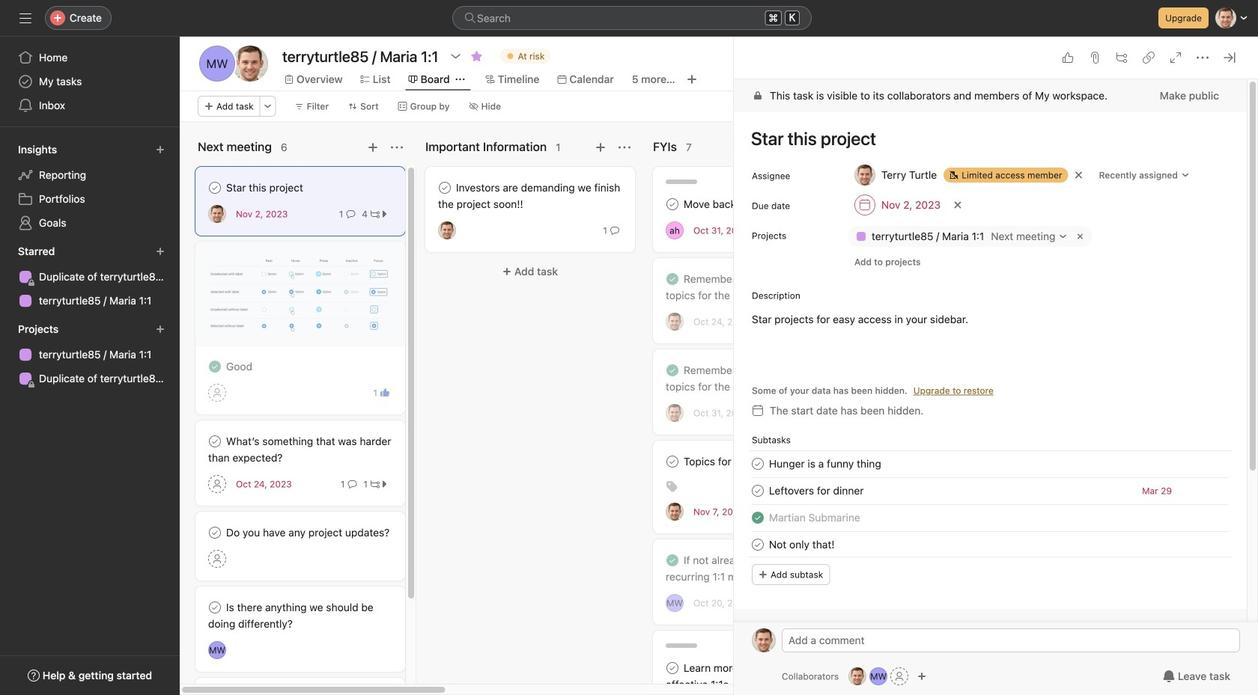 Task type: describe. For each thing, give the bounding box(es) containing it.
global element
[[0, 37, 180, 127]]

open user profile image
[[752, 629, 776, 653]]

full screen image
[[1170, 52, 1182, 64]]

task name text field for second list item from the top of the star this project dialog
[[769, 483, 864, 500]]

more actions image
[[263, 102, 272, 111]]

insights element
[[0, 136, 180, 238]]

remove image
[[1074, 231, 1086, 243]]

mark complete checkbox for second list item from the top of the star this project dialog
[[749, 482, 767, 500]]

add task image
[[595, 142, 607, 154]]

add subtask image
[[1116, 52, 1128, 64]]

4 list item from the top
[[734, 532, 1247, 559]]

2 task name text field from the top
[[769, 510, 860, 527]]

1 horizontal spatial add or remove collaborators image
[[918, 673, 927, 682]]

task name text field for main content inside star this project dialog
[[741, 121, 1229, 156]]

remove from starred image
[[471, 50, 483, 62]]

3 task name text field from the top
[[769, 537, 835, 554]]

attachments: add a file to this task, star this project image
[[1089, 52, 1101, 64]]

remove assignee image
[[1074, 171, 1083, 180]]

0 horizontal spatial add or remove collaborators image
[[870, 668, 888, 686]]

more actions for this task image
[[1197, 52, 1209, 64]]

show options image
[[450, 50, 462, 62]]

star this project dialog
[[734, 5, 1258, 696]]

3 list item from the top
[[734, 505, 1247, 532]]

main content inside star this project dialog
[[734, 79, 1247, 696]]

add items to starred image
[[156, 247, 165, 256]]

add task image
[[367, 142, 379, 154]]



Task type: vqa. For each thing, say whether or not it's contained in the screenshot.
see details, my first portfolio icon
no



Task type: locate. For each thing, give the bounding box(es) containing it.
starred element
[[0, 238, 180, 316]]

1 task name text field from the top
[[769, 456, 881, 473]]

Completed checkbox
[[664, 270, 682, 288]]

2 list item from the top
[[734, 478, 1247, 505]]

more section actions image
[[391, 142, 403, 154]]

1 list item from the top
[[734, 451, 1247, 478]]

2 vertical spatial task name text field
[[769, 537, 835, 554]]

1 comment image
[[348, 480, 357, 489]]

toggle assignee popover image
[[666, 313, 684, 331]]

add or remove collaborators image
[[870, 668, 888, 686], [918, 673, 927, 682]]

0 likes. click to like this task image
[[1062, 52, 1074, 64]]

mark complete image
[[664, 195, 682, 213], [206, 433, 224, 451], [664, 453, 682, 471], [749, 482, 767, 500], [206, 524, 224, 542], [664, 660, 682, 678]]

1 comment image
[[346, 210, 355, 219], [610, 226, 619, 235]]

main content
[[734, 79, 1247, 696]]

add or remove collaborators image
[[849, 668, 867, 686]]

None field
[[452, 6, 812, 30]]

0 horizontal spatial 1 comment image
[[346, 210, 355, 219]]

0 vertical spatial task name text field
[[741, 121, 1229, 156]]

mark complete image
[[206, 179, 224, 197], [436, 179, 454, 197], [749, 455, 767, 473], [749, 536, 767, 554], [206, 599, 224, 617]]

0 vertical spatial task name text field
[[769, 456, 881, 473]]

1 like. you liked this task image
[[380, 389, 389, 398]]

1 vertical spatial task name text field
[[769, 510, 860, 527]]

clear due date image
[[954, 201, 962, 210]]

task name text field inside list item
[[769, 483, 864, 500]]

1 vertical spatial 1 comment image
[[610, 226, 619, 235]]

copy task link image
[[1143, 52, 1155, 64]]

hide sidebar image
[[19, 12, 31, 24]]

close details image
[[1224, 52, 1236, 64]]

mark complete checkbox for 4th list item
[[749, 536, 767, 554]]

0 vertical spatial 1 comment image
[[346, 210, 355, 219]]

None text field
[[279, 43, 442, 70]]

1 horizontal spatial 1 comment image
[[610, 226, 619, 235]]

new project or portfolio image
[[156, 325, 165, 334]]

Completed checkbox
[[206, 358, 224, 376], [664, 362, 682, 380], [749, 509, 767, 527], [664, 552, 682, 570]]

Mark complete checkbox
[[206, 179, 224, 197], [664, 453, 682, 471], [749, 455, 767, 473], [749, 482, 767, 500], [749, 536, 767, 554]]

new insights image
[[156, 145, 165, 154]]

completed image
[[206, 358, 224, 376]]

tab actions image
[[456, 75, 465, 84]]

completed image
[[664, 270, 682, 288], [664, 362, 682, 380], [749, 509, 767, 527], [664, 552, 682, 570]]

list item
[[734, 451, 1247, 478], [734, 478, 1247, 505], [734, 505, 1247, 532], [734, 532, 1247, 559]]

Task Name text field
[[769, 456, 881, 473], [769, 510, 860, 527], [769, 537, 835, 554]]

projects element
[[0, 316, 180, 394]]

Task Name text field
[[741, 121, 1229, 156], [769, 483, 864, 500]]

Mark complete checkbox
[[436, 179, 454, 197], [664, 195, 682, 213], [206, 433, 224, 451], [206, 524, 224, 542], [206, 599, 224, 617], [664, 660, 682, 678]]

1 vertical spatial task name text field
[[769, 483, 864, 500]]

completed checkbox inside star this project dialog
[[749, 509, 767, 527]]

toggle assignee popover image
[[208, 205, 226, 223], [438, 222, 456, 240], [666, 222, 684, 240], [666, 404, 684, 422], [666, 503, 684, 521], [666, 595, 684, 613], [208, 642, 226, 660]]

mark complete checkbox for 4th list item from the bottom of the star this project dialog
[[749, 455, 767, 473]]



